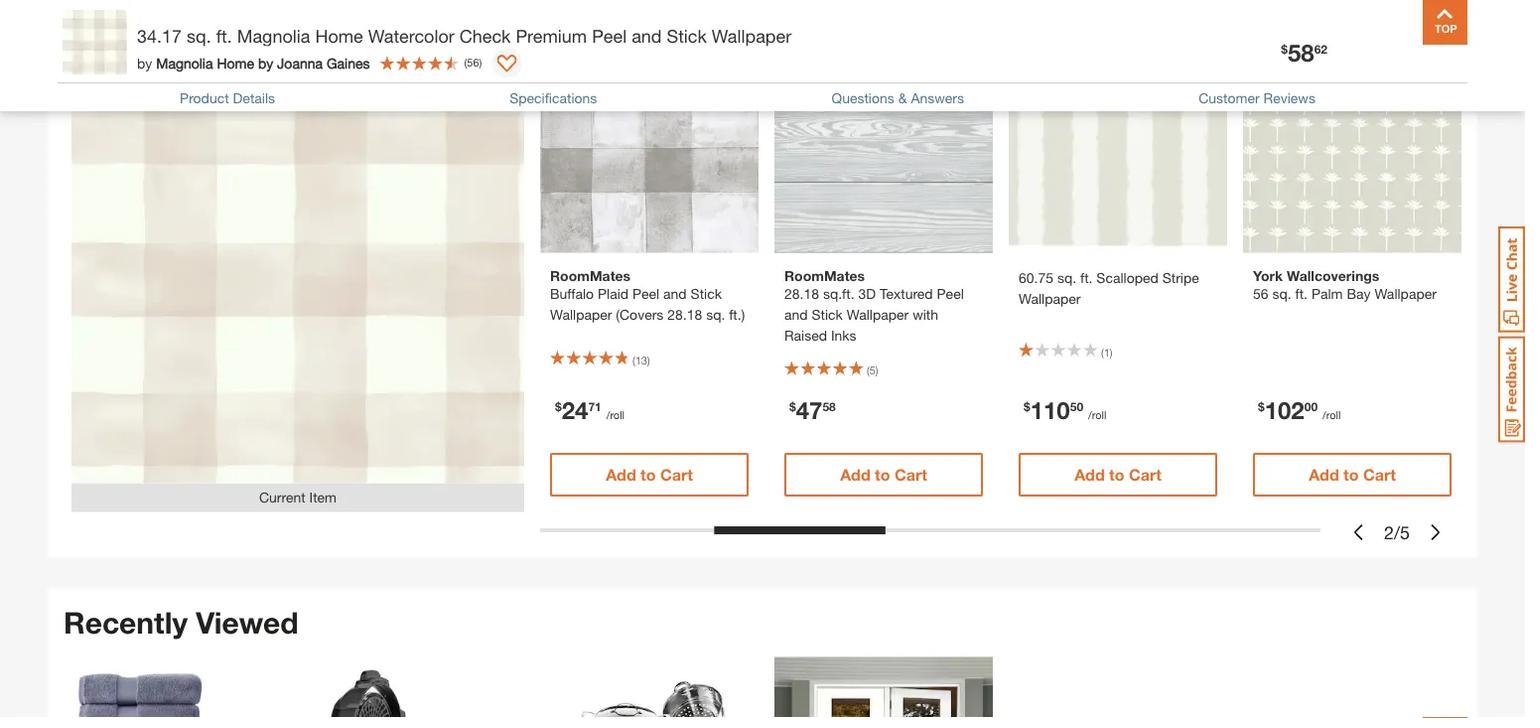 Task type: describe. For each thing, give the bounding box(es) containing it.
3d
[[859, 285, 876, 302]]

current
[[259, 489, 306, 505]]

( for 56
[[464, 56, 467, 69]]

sq. inside the 60.75 sq. ft. scalloped stripe wallpaper
[[1058, 269, 1077, 286]]

top button
[[1423, 0, 1468, 45]]

&
[[899, 90, 907, 106]]

with
[[913, 306, 939, 323]]

3 to from the left
[[1110, 465, 1125, 484]]

71
[[588, 400, 602, 413]]

and inside roommates buffalo plaid peel and stick wallpaper (covers 28.18 sq. ft.)
[[664, 285, 687, 302]]

add for roommates buffalo plaid peel and stick wallpaper (covers 28.18 sq. ft.)
[[606, 465, 636, 484]]

add for roommates 28.18 sq.ft. 3d textured peel and stick wallpaper with raised inks
[[840, 465, 871, 484]]

york
[[1254, 267, 1283, 283]]

customer reviews
[[1199, 90, 1316, 106]]

) for ( 56 )
[[479, 56, 482, 69]]

joanna
[[277, 54, 323, 71]]

ultra plush soft cotton lake blue 18-piece bath towel set image
[[72, 657, 290, 718]]

110
[[1031, 396, 1070, 424]]

1 vertical spatial 5
[[1401, 521, 1410, 543]]

cart for 28.18 sq.ft. 3d textured peel and stick wallpaper with raised inks
[[895, 465, 928, 484]]

(covers
[[616, 306, 664, 323]]

0 vertical spatial stick
[[667, 25, 707, 46]]

customer
[[1199, 90, 1260, 106]]

wallpaper inside the 60.75 sq. ft. scalloped stripe wallpaper
[[1019, 290, 1081, 307]]

add to cart button for york wallcoverings 56 sq. ft. palm bay wallpaper
[[1254, 453, 1452, 496]]

scalloped
[[1097, 269, 1159, 286]]

/roll for 24
[[607, 409, 625, 421]]

34.17 sq. ft. magnolia home watercolor check premium peel and stick wallpaper
[[137, 25, 792, 46]]

( 56 )
[[464, 56, 482, 69]]

/roll for 110
[[1089, 409, 1107, 421]]

$ for 102
[[1258, 400, 1265, 413]]

reviews
[[1264, 90, 1316, 106]]

ft.)
[[729, 306, 745, 323]]

stick inside roommates buffalo plaid peel and stick wallpaper (covers 28.18 sq. ft.)
[[691, 285, 722, 302]]

watercolor
[[368, 25, 455, 46]]

peel inside roommates buffalo plaid peel and stick wallpaper (covers 28.18 sq. ft.)
[[633, 285, 660, 302]]

1 vertical spatial home
[[217, 54, 254, 71]]

roommates 28.18 sq.ft. 3d textured peel and stick wallpaper with raised inks
[[785, 267, 964, 343]]

product image image
[[63, 10, 127, 74]]

( for 5
[[867, 364, 870, 377]]

to for 56 sq. ft. palm bay wallpaper
[[1344, 465, 1359, 484]]

next slide image
[[1428, 524, 1444, 540]]

102
[[1265, 396, 1305, 424]]

sq. right 34.17
[[187, 25, 211, 46]]

34.17
[[137, 25, 182, 46]]

3 add to cart button from the left
[[1019, 453, 1218, 496]]

58 inside $ 47 58
[[823, 400, 836, 413]]

3 add from the left
[[1075, 465, 1105, 484]]

questions & answers
[[832, 90, 965, 106]]

60.75
[[1019, 269, 1054, 286]]

00
[[1305, 400, 1318, 413]]

stick inside the roommates 28.18 sq.ft. 3d textured peel and stick wallpaper with raised inks
[[812, 306, 843, 323]]

/
[[1395, 521, 1401, 543]]

feedback link image
[[1499, 336, 1526, 443]]

main product image image
[[72, 30, 524, 483]]

28.18 sq.ft. 3d textured peel and stick wallpaper with raised inks image
[[775, 34, 993, 253]]

foodi 9-in-1 6.5 qt. electric pressure cooker & air fryer (op301) image
[[306, 657, 524, 718]]

add to cart for roommates 28.18 sq.ft. 3d textured peel and stick wallpaper with raised inks
[[840, 465, 928, 484]]

viewed
[[196, 605, 299, 640]]

check
[[460, 25, 511, 46]]

wallpaper inside roommates buffalo plaid peel and stick wallpaper (covers 28.18 sq. ft.)
[[550, 306, 612, 323]]

2
[[1385, 521, 1395, 543]]

0 horizontal spatial and
[[632, 25, 662, 46]]

item
[[309, 489, 337, 505]]

1 horizontal spatial home
[[315, 25, 363, 46]]

( 1 )
[[1102, 345, 1113, 358]]

) for ( 1 )
[[1110, 345, 1113, 358]]

24
[[562, 396, 588, 424]]

wallpaper inside the roommates 28.18 sq.ft. 3d textured peel and stick wallpaper with raised inks
[[847, 306, 909, 323]]

live chat image
[[1499, 226, 1526, 333]]

ft. inside york wallcoverings 56 sq. ft. palm bay wallpaper
[[1296, 285, 1308, 302]]

plaid
[[598, 285, 629, 302]]

wallcoverings
[[1287, 267, 1380, 283]]

cart for buffalo plaid peel and stick wallpaper (covers 28.18 sq. ft.)
[[660, 465, 693, 484]]

ft. for scalloped
[[1081, 269, 1093, 286]]

add to cart for roommates buffalo plaid peel and stick wallpaper (covers 28.18 sq. ft.)
[[606, 465, 693, 484]]

sq.ft.
[[823, 285, 855, 302]]

$ 24 71 /roll
[[555, 396, 625, 424]]

roommates for /roll
[[550, 267, 631, 283]]

3 cart from the left
[[1129, 465, 1162, 484]]

add for york wallcoverings 56 sq. ft. palm bay wallpaper
[[1309, 465, 1340, 484]]

60.75 sq. ft. scalloped stripe wallpaper
[[1019, 269, 1200, 307]]

inks
[[831, 327, 857, 343]]

to for 28.18 sq.ft. 3d textured peel and stick wallpaper with raised inks
[[875, 465, 890, 484]]

$ for 110
[[1024, 400, 1031, 413]]

( 5 )
[[867, 364, 878, 377]]

$ 47 58
[[790, 396, 836, 424]]

york wallcoverings 56 sq. ft. palm bay wallpaper
[[1254, 267, 1437, 302]]



Task type: locate. For each thing, give the bounding box(es) containing it.
/roll for 102
[[1323, 409, 1341, 421]]

peel up (covers
[[633, 285, 660, 302]]

sq. left ft.)
[[706, 306, 725, 323]]

by magnolia home by joanna gaines
[[137, 54, 370, 71]]

1 horizontal spatial 56
[[1254, 285, 1269, 302]]

0 vertical spatial 56
[[467, 56, 479, 69]]

1 vertical spatial stick
[[691, 285, 722, 302]]

cart for 56 sq. ft. palm bay wallpaper
[[1364, 465, 1396, 484]]

questions
[[832, 90, 895, 106]]

add to cart button down 71
[[550, 453, 749, 496]]

ft. left the scalloped
[[1081, 269, 1093, 286]]

)
[[479, 56, 482, 69], [1110, 345, 1113, 358], [648, 353, 650, 366], [876, 364, 878, 377]]

$ for 24
[[555, 400, 562, 413]]

wallpaper inside york wallcoverings 56 sq. ft. palm bay wallpaper
[[1375, 285, 1437, 302]]

3 add to cart from the left
[[1075, 465, 1162, 484]]

/roll
[[607, 409, 625, 421], [1089, 409, 1107, 421], [1323, 409, 1341, 421]]

2 add to cart from the left
[[840, 465, 928, 484]]

1 cart from the left
[[660, 465, 693, 484]]

2 horizontal spatial and
[[785, 306, 808, 323]]

0 horizontal spatial 5
[[870, 364, 876, 377]]

peel inside the roommates 28.18 sq.ft. 3d textured peel and stick wallpaper with raised inks
[[937, 285, 964, 302]]

specifications button
[[510, 90, 597, 106], [510, 90, 597, 106]]

( down (covers
[[633, 353, 635, 366]]

sq. inside roommates buffalo plaid peel and stick wallpaper (covers 28.18 sq. ft.)
[[706, 306, 725, 323]]

$ left 50
[[1024, 400, 1031, 413]]

cart
[[660, 465, 693, 484], [895, 465, 928, 484], [1129, 465, 1162, 484], [1364, 465, 1396, 484]]

1 vertical spatial 28.18
[[668, 306, 702, 323]]

home up product details on the top of the page
[[217, 54, 254, 71]]

0 vertical spatial 58
[[1288, 38, 1315, 66]]

/roll inside $ 102 00 /roll
[[1323, 409, 1341, 421]]

by
[[137, 54, 152, 71], [258, 54, 273, 71]]

13
[[635, 353, 648, 366]]

display image
[[497, 55, 517, 74]]

2 cart from the left
[[895, 465, 928, 484]]

bay
[[1347, 285, 1371, 302]]

add to cart button for roommates 28.18 sq.ft. 3d textured peel and stick wallpaper with raised inks
[[785, 453, 983, 496]]

wallpaper
[[712, 25, 792, 46], [1375, 285, 1437, 302], [1019, 290, 1081, 307], [550, 306, 612, 323], [847, 306, 909, 323]]

0 horizontal spatial 28.18
[[668, 306, 702, 323]]

(
[[464, 56, 467, 69], [1102, 345, 1104, 358], [633, 353, 635, 366], [867, 364, 870, 377]]

1 vertical spatial and
[[664, 285, 687, 302]]

1 add to cart from the left
[[606, 465, 693, 484]]

$
[[1282, 42, 1288, 56], [555, 400, 562, 413], [790, 400, 796, 413], [1024, 400, 1031, 413], [1258, 400, 1265, 413]]

roommates buffalo plaid peel and stick wallpaper (covers 28.18 sq. ft.)
[[550, 267, 745, 323]]

1 vertical spatial 56
[[1254, 285, 1269, 302]]

0 vertical spatial home
[[315, 25, 363, 46]]

/roll inside $ 110 50 /roll
[[1089, 409, 1107, 421]]

2 horizontal spatial /roll
[[1323, 409, 1341, 421]]

) down the 60.75 sq. ft. scalloped stripe wallpaper
[[1110, 345, 1113, 358]]

$ 102 00 /roll
[[1258, 396, 1341, 424]]

add to cart button up previous slide icon on the bottom of the page
[[1254, 453, 1452, 496]]

2 horizontal spatial peel
[[937, 285, 964, 302]]

previous slide image
[[1351, 524, 1367, 540]]

roommates
[[550, 267, 631, 283], [785, 267, 865, 283]]

1 add from the left
[[606, 465, 636, 484]]

0 horizontal spatial /roll
[[607, 409, 625, 421]]

0 vertical spatial and
[[632, 25, 662, 46]]

$ inside $ 47 58
[[790, 400, 796, 413]]

2 by from the left
[[258, 54, 273, 71]]

28.18 right (covers
[[668, 306, 702, 323]]

1 horizontal spatial 5
[[1401, 521, 1410, 543]]

28.18
[[785, 285, 819, 302], [668, 306, 702, 323]]

palm
[[1312, 285, 1343, 302]]

stripe
[[1163, 269, 1200, 286]]

and
[[632, 25, 662, 46], [664, 285, 687, 302], [785, 306, 808, 323]]

home up gaines
[[315, 25, 363, 46]]

1 vertical spatial magnolia
[[156, 54, 213, 71]]

questions & answers button
[[832, 90, 965, 106], [832, 90, 965, 106]]

56 inside york wallcoverings 56 sq. ft. palm bay wallpaper
[[1254, 285, 1269, 302]]

4 to from the left
[[1344, 465, 1359, 484]]

4 cart from the left
[[1364, 465, 1396, 484]]

2 vertical spatial and
[[785, 306, 808, 323]]

5 right 2
[[1401, 521, 1410, 543]]

( 13 )
[[633, 353, 650, 366]]

add
[[606, 465, 636, 484], [840, 465, 871, 484], [1075, 465, 1105, 484], [1309, 465, 1340, 484]]

$ 58 62
[[1282, 38, 1328, 66]]

( down the 34.17 sq. ft. magnolia home watercolor check premium peel and stick wallpaper
[[464, 56, 467, 69]]

magnolia
[[237, 25, 310, 46], [156, 54, 213, 71]]

4 add to cart button from the left
[[1254, 453, 1452, 496]]

ft. for magnolia
[[216, 25, 232, 46]]

( for 1
[[1102, 345, 1104, 358]]

sq.
[[187, 25, 211, 46], [1058, 269, 1077, 286], [1273, 285, 1292, 302], [706, 306, 725, 323]]

product
[[180, 90, 229, 106]]

0 horizontal spatial magnolia
[[156, 54, 213, 71]]

buffalo plaid peel and stick wallpaper (covers 28.18 sq. ft.) image
[[540, 34, 759, 253]]

58 up reviews
[[1288, 38, 1315, 66]]

2 add from the left
[[840, 465, 871, 484]]

4 add to cart from the left
[[1309, 465, 1396, 484]]

/roll right 00
[[1323, 409, 1341, 421]]

ft.
[[216, 25, 232, 46], [1081, 269, 1093, 286], [1296, 285, 1308, 302]]

roommates for 47
[[785, 267, 865, 283]]

to
[[641, 465, 656, 484], [875, 465, 890, 484], [1110, 465, 1125, 484], [1344, 465, 1359, 484]]

$ for 47
[[790, 400, 796, 413]]

0 horizontal spatial 56
[[467, 56, 479, 69]]

sq. right 60.75 at right
[[1058, 269, 1077, 286]]

sq. inside york wallcoverings 56 sq. ft. palm bay wallpaper
[[1273, 285, 1292, 302]]

details
[[233, 90, 275, 106]]

5
[[870, 364, 876, 377], [1401, 521, 1410, 543]]

add to cart button
[[550, 453, 749, 496], [785, 453, 983, 496], [1019, 453, 1218, 496], [1254, 453, 1452, 496]]

and right premium
[[632, 25, 662, 46]]

legacy series pet door image
[[775, 657, 993, 718]]

1 horizontal spatial by
[[258, 54, 273, 71]]

0 horizontal spatial peel
[[592, 25, 627, 46]]

peel up the with
[[937, 285, 964, 302]]

50
[[1070, 400, 1084, 413]]

5 down the roommates 28.18 sq.ft. 3d textured peel and stick wallpaper with raised inks
[[870, 364, 876, 377]]

( for 13
[[633, 353, 635, 366]]

$ left '62'
[[1282, 42, 1288, 56]]

$ inside $ 110 50 /roll
[[1024, 400, 1031, 413]]

and up (covers
[[664, 285, 687, 302]]

1 vertical spatial 58
[[823, 400, 836, 413]]

raised
[[785, 327, 827, 343]]

product details button
[[180, 90, 275, 106], [180, 90, 275, 106]]

add to cart button down $ 47 58
[[785, 453, 983, 496]]

answers
[[911, 90, 965, 106]]

recently
[[64, 605, 188, 640]]

add to cart for york wallcoverings 56 sq. ft. palm bay wallpaper
[[1309, 465, 1396, 484]]

1 to from the left
[[641, 465, 656, 484]]

premium
[[516, 25, 587, 46]]

1 /roll from the left
[[607, 409, 625, 421]]

peel right premium
[[592, 25, 627, 46]]

by left joanna
[[258, 54, 273, 71]]

current item
[[259, 489, 337, 505]]

) for ( 5 )
[[876, 364, 878, 377]]

$ left 00
[[1258, 400, 1265, 413]]

0 horizontal spatial home
[[217, 54, 254, 71]]

62
[[1315, 42, 1328, 56]]

roommates inside the roommates 28.18 sq.ft. 3d textured peel and stick wallpaper with raised inks
[[785, 267, 865, 283]]

/roll right 50
[[1089, 409, 1107, 421]]

( down the roommates 28.18 sq.ft. 3d textured peel and stick wallpaper with raised inks
[[867, 364, 870, 377]]

1 horizontal spatial 58
[[1288, 38, 1315, 66]]

28.18 inside roommates buffalo plaid peel and stick wallpaper (covers 28.18 sq. ft.)
[[668, 306, 702, 323]]

by down 34.17
[[137, 54, 152, 71]]

textured
[[880, 285, 933, 302]]

specifications
[[510, 90, 597, 106]]

0 vertical spatial 5
[[870, 364, 876, 377]]

roommates inside roommates buffalo plaid peel and stick wallpaper (covers 28.18 sq. ft.)
[[550, 267, 631, 283]]

$ inside $ 102 00 /roll
[[1258, 400, 1265, 413]]

magnolia down 34.17
[[156, 54, 213, 71]]

1 by from the left
[[137, 54, 152, 71]]

1 add to cart button from the left
[[550, 453, 749, 496]]

2 horizontal spatial ft.
[[1296, 285, 1308, 302]]

2 vertical spatial stick
[[812, 306, 843, 323]]

add to cart
[[606, 465, 693, 484], [840, 465, 928, 484], [1075, 465, 1162, 484], [1309, 465, 1396, 484]]

add to cart button down 50
[[1019, 453, 1218, 496]]

1
[[1104, 345, 1110, 358]]

1 horizontal spatial roommates
[[785, 267, 865, 283]]

28.18 inside the roommates 28.18 sq.ft. 3d textured peel and stick wallpaper with raised inks
[[785, 285, 819, 302]]

roommates up buffalo
[[550, 267, 631, 283]]

$ down raised
[[790, 400, 796, 413]]

2 to from the left
[[875, 465, 890, 484]]

home
[[315, 25, 363, 46], [217, 54, 254, 71]]

ft. left palm at the top of page
[[1296, 285, 1308, 302]]

60.75 sq. ft. scalloped stripe wallpaper image
[[1009, 34, 1228, 253]]

and up raised
[[785, 306, 808, 323]]

ft. up by magnolia home by joanna gaines
[[216, 25, 232, 46]]

56 sq. ft. palm bay wallpaper image
[[1244, 34, 1462, 253]]

add to cart button for roommates buffalo plaid peel and stick wallpaper (covers 28.18 sq. ft.)
[[550, 453, 749, 496]]

ft. inside the 60.75 sq. ft. scalloped stripe wallpaper
[[1081, 269, 1093, 286]]

and inside the roommates 28.18 sq.ft. 3d textured peel and stick wallpaper with raised inks
[[785, 306, 808, 323]]

1 horizontal spatial ft.
[[1081, 269, 1093, 286]]

roommates up sq.ft.
[[785, 267, 865, 283]]

58 down the inks
[[823, 400, 836, 413]]

1 horizontal spatial /roll
[[1089, 409, 1107, 421]]

) for ( 13 )
[[648, 353, 650, 366]]

56
[[467, 56, 479, 69], [1254, 285, 1269, 302]]

$ left 71
[[555, 400, 562, 413]]

47
[[796, 396, 823, 424]]

$ 110 50 /roll
[[1024, 396, 1107, 424]]

1 horizontal spatial peel
[[633, 285, 660, 302]]

0 horizontal spatial ft.
[[216, 25, 232, 46]]

4 add from the left
[[1309, 465, 1340, 484]]

peel
[[592, 25, 627, 46], [633, 285, 660, 302], [937, 285, 964, 302]]

56 down the 34.17 sq. ft. magnolia home watercolor check premium peel and stick wallpaper
[[467, 56, 479, 69]]

stick
[[667, 25, 707, 46], [691, 285, 722, 302], [812, 306, 843, 323]]

56 down the york
[[1254, 285, 1269, 302]]

$ for 58
[[1282, 42, 1288, 56]]

) down (covers
[[648, 353, 650, 366]]

$ inside $ 24 71 /roll
[[555, 400, 562, 413]]

1 horizontal spatial and
[[664, 285, 687, 302]]

0 horizontal spatial by
[[137, 54, 152, 71]]

1 horizontal spatial 28.18
[[785, 285, 819, 302]]

0 horizontal spatial 58
[[823, 400, 836, 413]]

hammered copper 10-piece aluminum non-stick cookware set with glass lids image
[[540, 657, 759, 718]]

recently viewed
[[64, 605, 299, 640]]

2 /roll from the left
[[1089, 409, 1107, 421]]

magnolia up by magnolia home by joanna gaines
[[237, 25, 310, 46]]

1 roommates from the left
[[550, 267, 631, 283]]

2 roommates from the left
[[785, 267, 865, 283]]

sq. down the york
[[1273, 285, 1292, 302]]

) down the roommates 28.18 sq.ft. 3d textured peel and stick wallpaper with raised inks
[[876, 364, 878, 377]]

2 / 5
[[1385, 521, 1410, 543]]

product details
[[180, 90, 275, 106]]

to for buffalo plaid peel and stick wallpaper (covers 28.18 sq. ft.)
[[641, 465, 656, 484]]

gaines
[[327, 54, 370, 71]]

/roll right 71
[[607, 409, 625, 421]]

28.18 left sq.ft.
[[785, 285, 819, 302]]

buffalo
[[550, 285, 594, 302]]

58
[[1288, 38, 1315, 66], [823, 400, 836, 413]]

0 horizontal spatial roommates
[[550, 267, 631, 283]]

/roll inside $ 24 71 /roll
[[607, 409, 625, 421]]

0 vertical spatial magnolia
[[237, 25, 310, 46]]

3 /roll from the left
[[1323, 409, 1341, 421]]

1 horizontal spatial magnolia
[[237, 25, 310, 46]]

0 vertical spatial 28.18
[[785, 285, 819, 302]]

) left display icon
[[479, 56, 482, 69]]

( down the 60.75 sq. ft. scalloped stripe wallpaper
[[1102, 345, 1104, 358]]

customer reviews button
[[1199, 90, 1316, 106], [1199, 90, 1316, 106]]

60.75 sq. ft. scalloped stripe wallpaper link
[[1019, 267, 1218, 309]]

$ inside $ 58 62
[[1282, 42, 1288, 56]]

2 add to cart button from the left
[[785, 453, 983, 496]]



Task type: vqa. For each thing, say whether or not it's contained in the screenshot.
Shop within the button
no



